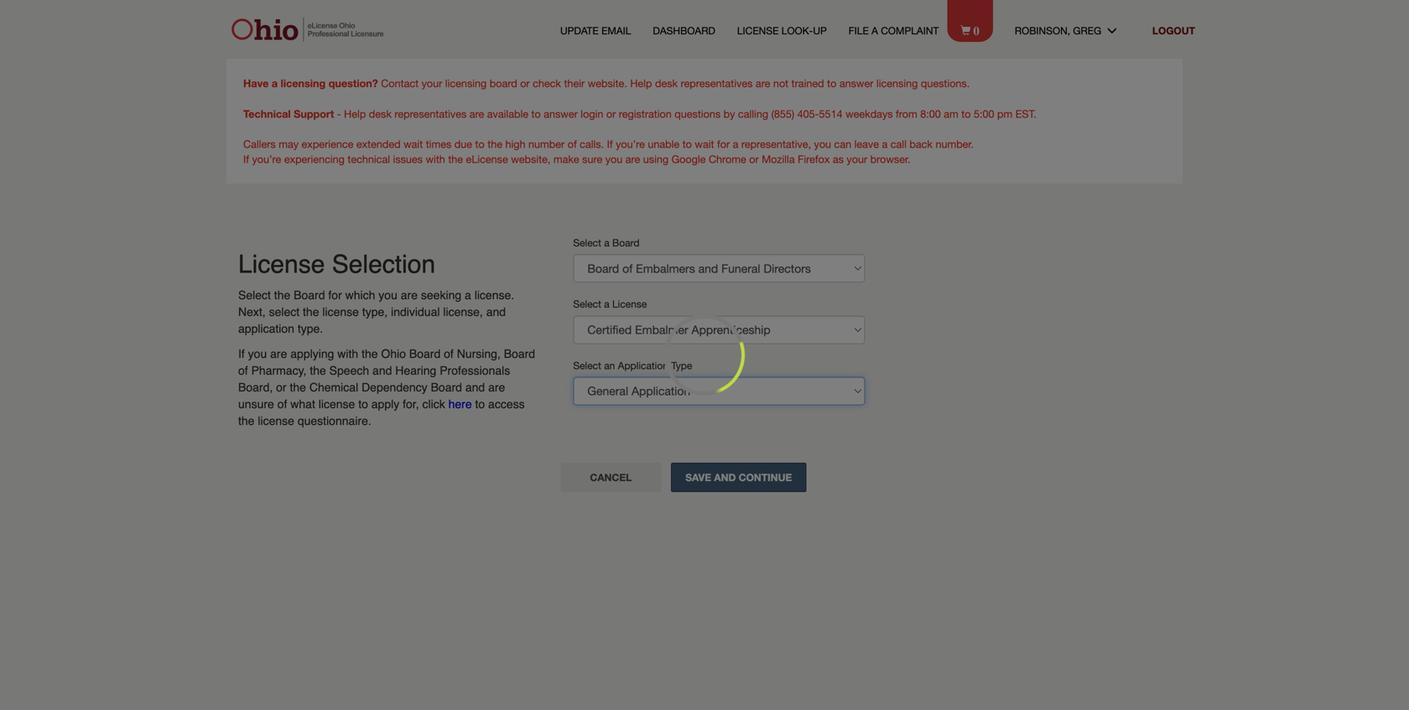 Task type: locate. For each thing, give the bounding box(es) containing it.
1 horizontal spatial for
[[718, 138, 730, 150]]

application
[[238, 322, 295, 336]]

licensing
[[281, 77, 326, 89], [445, 77, 487, 89], [877, 77, 918, 89]]

your right contact
[[422, 77, 443, 89]]

select up the next,
[[238, 289, 271, 302]]

have a licensing question? contact your licensing board or check their website. help desk representatives are not trained to answer licensing questions.
[[243, 77, 970, 89]]

board
[[613, 237, 640, 249], [294, 289, 325, 302], [409, 347, 441, 361], [504, 347, 536, 361], [431, 381, 462, 394]]

high
[[506, 138, 526, 150]]

help
[[631, 77, 653, 89], [344, 108, 366, 120]]

you up type,
[[379, 289, 398, 302]]

0 vertical spatial help
[[631, 77, 653, 89]]

to inside if you are applying with the ohio board of nursing, board of pharmacy, the speech and hearing professionals board, or the chemical dependency board and are unsure of what license to apply for, click
[[359, 398, 368, 411]]

wait up issues
[[404, 138, 423, 150]]

if down callers
[[243, 153, 249, 165]]

0 horizontal spatial answer
[[544, 108, 578, 120]]

if inside if you are applying with the ohio board of nursing, board of pharmacy, the speech and hearing professionals board, or the chemical dependency board and are unsure of what license to apply for, click
[[238, 347, 245, 361]]

select for select an application type
[[573, 360, 602, 372]]

back
[[910, 138, 933, 150]]

2 vertical spatial license
[[258, 415, 295, 428]]

robinson,
[[1015, 25, 1071, 36]]

the down the unsure
[[238, 415, 255, 428]]

0 horizontal spatial you're
[[252, 153, 281, 165]]

desk inside technical support - help desk representatives are available to answer login or registration questions by calling (855) 405-5514 weekdays from 8:00 am to 5:00 pm est.
[[369, 108, 392, 120]]

are left not
[[756, 77, 771, 89]]

to access the license questionnaire.
[[238, 398, 525, 428]]

select inside select the board for which you are seeking a license. next, select the license type, individual license, and application type.
[[238, 289, 271, 302]]

est.
[[1016, 108, 1037, 120]]

look-
[[782, 25, 814, 36]]

1 horizontal spatial licensing
[[445, 77, 487, 89]]

your down leave
[[847, 153, 868, 165]]

1 vertical spatial you're
[[252, 153, 281, 165]]

you're up using
[[616, 138, 645, 150]]

and inside select the board for which you are seeking a license. next, select the license type, individual license, and application type.
[[487, 305, 506, 319]]

1 horizontal spatial desk
[[655, 77, 678, 89]]

are left using
[[626, 153, 641, 165]]

0 horizontal spatial for
[[328, 289, 342, 302]]

licensing up support
[[281, 77, 326, 89]]

1 horizontal spatial answer
[[840, 77, 874, 89]]

logout
[[1153, 25, 1196, 36]]

for left which on the left top of page
[[328, 289, 342, 302]]

up
[[814, 25, 827, 36]]

help up technical support - help desk representatives are available to answer login or registration questions by calling (855) 405-5514 weekdays from 8:00 am to 5:00 pm est.
[[631, 77, 653, 89]]

board right nursing, on the left of the page
[[504, 347, 536, 361]]

1 vertical spatial with
[[338, 347, 359, 361]]

trained
[[792, 77, 825, 89]]

license for license look-up
[[738, 25, 779, 36]]

the up what
[[290, 381, 306, 394]]

1 horizontal spatial help
[[631, 77, 653, 89]]

representatives
[[681, 77, 753, 89], [395, 108, 467, 120]]

the up elicense
[[488, 138, 503, 150]]

0 vertical spatial answer
[[840, 77, 874, 89]]

technical support - help desk representatives are available to answer login or registration questions by calling (855) 405-5514 weekdays from 8:00 am to 5:00 pm est.
[[243, 107, 1037, 120]]

answer left login
[[544, 108, 578, 120]]

licensing up the 'from'
[[877, 77, 918, 89]]

licensing left board
[[445, 77, 487, 89]]

or inside if you are applying with the ohio board of nursing, board of pharmacy, the speech and hearing professionals board, or the chemical dependency board and are unsure of what license to apply for, click
[[276, 381, 287, 394]]

if right the calls.
[[607, 138, 613, 150]]

desk inside have a licensing question? contact your licensing board or check their website. help desk representatives are not trained to answer licensing questions.
[[655, 77, 678, 89]]

check
[[533, 77, 561, 89]]

you down application
[[248, 347, 267, 361]]

select for select the board for which you are seeking a license. next, select the license type, individual license, and application type.
[[238, 289, 271, 302]]

board up select a license
[[613, 237, 640, 249]]

1 horizontal spatial your
[[847, 153, 868, 165]]

representative,
[[742, 138, 812, 150]]

callers may experience extended wait times due to the high number of calls. if you're unable to wait for a representative, you can leave a call back number. if you're experiencing technical issues with the elicense website, make sure you are using google chrome or mozilla firefox as your browser.
[[243, 138, 974, 165]]

1 vertical spatial representatives
[[395, 108, 467, 120]]

1 vertical spatial license
[[319, 398, 355, 411]]

0 vertical spatial representatives
[[681, 77, 753, 89]]

to left apply
[[359, 398, 368, 411]]

1 vertical spatial desk
[[369, 108, 392, 120]]

wait up google
[[695, 138, 715, 150]]

unable
[[648, 138, 680, 150]]

2 vertical spatial license
[[613, 298, 647, 310]]

1 horizontal spatial and
[[466, 381, 485, 394]]

select left an
[[573, 360, 602, 372]]

am
[[944, 108, 959, 120]]

board,
[[238, 381, 273, 394]]

are left available
[[470, 108, 484, 120]]

or right login
[[607, 108, 616, 120]]

1 horizontal spatial wait
[[695, 138, 715, 150]]

2 horizontal spatial license
[[738, 25, 779, 36]]

license left the look-
[[738, 25, 779, 36]]

from
[[896, 108, 918, 120]]

are up individual
[[401, 289, 418, 302]]

dashboard
[[653, 25, 716, 36]]

0 vertical spatial your
[[422, 77, 443, 89]]

or down pharmacy, on the bottom left of page
[[276, 381, 287, 394]]

of left what
[[278, 398, 287, 411]]

representatives up by
[[681, 77, 753, 89]]

or inside technical support - help desk representatives are available to answer login or registration questions by calling (855) 405-5514 weekdays from 8:00 am to 5:00 pm est.
[[607, 108, 616, 120]]

0 horizontal spatial with
[[338, 347, 359, 361]]

technical
[[243, 107, 291, 120]]

robinson, greg
[[1015, 25, 1108, 36]]

board inside select the board for which you are seeking a license. next, select the license type, individual license, and application type.
[[294, 289, 325, 302]]

are inside have a licensing question? contact your licensing board or check their website. help desk representatives are not trained to answer licensing questions.
[[756, 77, 771, 89]]

your inside have a licensing question? contact your licensing board or check their website. help desk representatives are not trained to answer licensing questions.
[[422, 77, 443, 89]]

type
[[672, 360, 693, 372]]

to
[[828, 77, 837, 89], [532, 108, 541, 120], [962, 108, 971, 120], [475, 138, 485, 150], [683, 138, 692, 150], [359, 398, 368, 411], [475, 398, 485, 411]]

desk up extended
[[369, 108, 392, 120]]

the inside to access the license questionnaire.
[[238, 415, 255, 428]]

a right file
[[872, 25, 879, 36]]

as
[[833, 153, 844, 165]]

0 vertical spatial you're
[[616, 138, 645, 150]]

the up type.
[[303, 305, 319, 319]]

wait
[[404, 138, 423, 150], [695, 138, 715, 150]]

pm
[[998, 108, 1013, 120]]

2 horizontal spatial and
[[487, 305, 506, 319]]

with up speech
[[338, 347, 359, 361]]

1 vertical spatial answer
[[544, 108, 578, 120]]

2 vertical spatial if
[[238, 347, 245, 361]]

complaint
[[881, 25, 939, 36]]

license up the select an application type
[[613, 298, 647, 310]]

which
[[345, 289, 376, 302]]

file a complaint
[[849, 25, 939, 36]]

menu down image
[[1108, 25, 1131, 35]]

0 link
[[961, 22, 994, 38]]

desk
[[655, 77, 678, 89], [369, 108, 392, 120]]

experiencing
[[284, 153, 345, 165]]

to up google
[[683, 138, 692, 150]]

calling
[[738, 108, 769, 120]]

license,
[[443, 305, 483, 319]]

1 horizontal spatial representatives
[[681, 77, 753, 89]]

1 horizontal spatial with
[[426, 153, 445, 165]]

0 vertical spatial license
[[738, 25, 779, 36]]

a up chrome
[[733, 138, 739, 150]]

1 vertical spatial for
[[328, 289, 342, 302]]

for inside callers may experience extended wait times due to the high number of calls. if you're unable to wait for a representative, you can leave a call back number. if you're experiencing technical issues with the elicense website, make sure you are using google chrome or mozilla firefox as your browser.
[[718, 138, 730, 150]]

0 vertical spatial for
[[718, 138, 730, 150]]

for up chrome
[[718, 138, 730, 150]]

application
[[618, 360, 669, 372]]

0 horizontal spatial help
[[344, 108, 366, 120]]

select up select a license
[[573, 237, 602, 249]]

0 horizontal spatial and
[[373, 364, 392, 378]]

license down the unsure
[[258, 415, 295, 428]]

are up access
[[489, 381, 505, 394]]

to right here
[[475, 398, 485, 411]]

logout link
[[1153, 25, 1196, 36]]

1 vertical spatial your
[[847, 153, 868, 165]]

license
[[738, 25, 779, 36], [238, 250, 325, 279], [613, 298, 647, 310]]

and down license.
[[487, 305, 506, 319]]

0 horizontal spatial licensing
[[281, 77, 326, 89]]

representatives inside have a licensing question? contact your licensing board or check their website. help desk representatives are not trained to answer licensing questions.
[[681, 77, 753, 89]]

weekdays
[[846, 108, 893, 120]]

0 vertical spatial if
[[607, 138, 613, 150]]

2 horizontal spatial licensing
[[877, 77, 918, 89]]

1 vertical spatial and
[[373, 364, 392, 378]]

0 horizontal spatial representatives
[[395, 108, 467, 120]]

license
[[323, 305, 359, 319], [319, 398, 355, 411], [258, 415, 295, 428]]

you're down callers
[[252, 153, 281, 165]]

desk up registration
[[655, 77, 678, 89]]

or right board
[[521, 77, 530, 89]]

of up board,
[[238, 364, 248, 378]]

0 horizontal spatial wait
[[404, 138, 423, 150]]

with
[[426, 153, 445, 165], [338, 347, 359, 361]]

dependency
[[362, 381, 428, 394]]

board up select
[[294, 289, 325, 302]]

0 vertical spatial desk
[[655, 77, 678, 89]]

1 vertical spatial license
[[238, 250, 325, 279]]

select an application type
[[573, 360, 693, 372]]

or left 'mozilla'
[[750, 153, 759, 165]]

seeking
[[421, 289, 462, 302]]

0 horizontal spatial desk
[[369, 108, 392, 120]]

select down select a board
[[573, 298, 602, 310]]

and down "professionals"
[[466, 381, 485, 394]]

access
[[488, 398, 525, 411]]

select
[[269, 305, 300, 319]]

0 horizontal spatial license
[[238, 250, 325, 279]]

a up license,
[[465, 289, 472, 302]]

0 vertical spatial license
[[323, 305, 359, 319]]

due
[[455, 138, 473, 150]]

issues
[[393, 153, 423, 165]]

and down ohio
[[373, 364, 392, 378]]

if
[[607, 138, 613, 150], [243, 153, 249, 165], [238, 347, 245, 361]]

login
[[581, 108, 604, 120]]

the down due
[[448, 153, 463, 165]]

robinson, greg link
[[1015, 23, 1131, 38]]

to inside to access the license questionnaire.
[[475, 398, 485, 411]]

license inside to access the license questionnaire.
[[258, 415, 295, 428]]

not
[[774, 77, 789, 89]]

license up questionnaire.
[[319, 398, 355, 411]]

question?
[[329, 77, 378, 89]]

if down application
[[238, 347, 245, 361]]

type.
[[298, 322, 323, 336]]

help inside technical support - help desk representatives are available to answer login or registration questions by calling (855) 405-5514 weekdays from 8:00 am to 5:00 pm est.
[[344, 108, 366, 120]]

a inside select the board for which you are seeking a license. next, select the license type, individual license, and application type.
[[465, 289, 472, 302]]

answer up weekdays
[[840, 77, 874, 89]]

license down which on the left top of page
[[323, 305, 359, 319]]

you inside if you are applying with the ohio board of nursing, board of pharmacy, the speech and hearing professionals board, or the chemical dependency board and are unsure of what license to apply for, click
[[248, 347, 267, 361]]

a left call
[[882, 138, 888, 150]]

of inside callers may experience extended wait times due to the high number of calls. if you're unable to wait for a representative, you can leave a call back number. if you're experiencing technical issues with the elicense website, make sure you are using google chrome or mozilla firefox as your browser.
[[568, 138, 577, 150]]

None button
[[561, 463, 662, 493], [672, 463, 807, 493], [561, 463, 662, 493], [672, 463, 807, 493]]

to right "trained"
[[828, 77, 837, 89]]

or inside have a licensing question? contact your licensing board or check their website. help desk representatives are not trained to answer licensing questions.
[[521, 77, 530, 89]]

0 horizontal spatial your
[[422, 77, 443, 89]]

board up the hearing on the bottom of the page
[[409, 347, 441, 361]]

1 vertical spatial help
[[344, 108, 366, 120]]

license for license selection
[[238, 250, 325, 279]]

nursing,
[[457, 347, 501, 361]]

license inside select the board for which you are seeking a license. next, select the license type, individual license, and application type.
[[323, 305, 359, 319]]

the up select
[[274, 289, 291, 302]]

license inside "link"
[[738, 25, 779, 36]]

1 horizontal spatial you're
[[616, 138, 645, 150]]

file a complaint link
[[849, 23, 939, 38]]

select for select a license
[[573, 298, 602, 310]]

of up make
[[568, 138, 577, 150]]

update email
[[561, 25, 631, 36]]

with down 'times'
[[426, 153, 445, 165]]

are
[[756, 77, 771, 89], [470, 108, 484, 120], [626, 153, 641, 165], [401, 289, 418, 302], [270, 347, 287, 361], [489, 381, 505, 394]]

select for select a board
[[573, 237, 602, 249]]

chrome
[[709, 153, 747, 165]]

browser.
[[871, 153, 911, 165]]

license up select
[[238, 250, 325, 279]]

0 vertical spatial and
[[487, 305, 506, 319]]

a
[[872, 25, 879, 36], [272, 77, 278, 89], [733, 138, 739, 150], [882, 138, 888, 150], [604, 237, 610, 249], [465, 289, 472, 302], [604, 298, 610, 310]]

representatives up 'times'
[[395, 108, 467, 120]]

0 vertical spatial with
[[426, 153, 445, 165]]

help right -
[[344, 108, 366, 120]]



Task type: describe. For each thing, give the bounding box(es) containing it.
their
[[564, 77, 585, 89]]

number
[[529, 138, 565, 150]]

update email link
[[561, 23, 631, 38]]

5514
[[820, 108, 843, 120]]

license selection
[[238, 250, 436, 279]]

select the board for which you are seeking a license. next, select the license type, individual license, and application type.
[[238, 289, 515, 336]]

your inside callers may experience extended wait times due to the high number of calls. if you're unable to wait for a representative, you can leave a call back number. if you're experiencing technical issues with the elicense website, make sure you are using google chrome or mozilla firefox as your browser.
[[847, 153, 868, 165]]

calls.
[[580, 138, 604, 150]]

with inside if you are applying with the ohio board of nursing, board of pharmacy, the speech and hearing professionals board, or the chemical dependency board and are unsure of what license to apply for, click
[[338, 347, 359, 361]]

to right am
[[962, 108, 971, 120]]

1 horizontal spatial license
[[613, 298, 647, 310]]

2 vertical spatial and
[[466, 381, 485, 394]]

technical
[[348, 153, 390, 165]]

extended
[[357, 138, 401, 150]]

mozilla
[[762, 153, 795, 165]]

you inside select the board for which you are seeking a license. next, select the license type, individual license, and application type.
[[379, 289, 398, 302]]

of left nursing, on the left of the page
[[444, 347, 454, 361]]

number.
[[936, 138, 974, 150]]

type,
[[362, 305, 388, 319]]

2 wait from the left
[[695, 138, 715, 150]]

file
[[849, 25, 869, 36]]

here
[[449, 398, 472, 411]]

elicense ohio professional licensure image
[[226, 17, 394, 42]]

what
[[291, 398, 315, 411]]

license inside if you are applying with the ohio board of nursing, board of pharmacy, the speech and hearing professionals board, or the chemical dependency board and are unsure of what license to apply for, click
[[319, 398, 355, 411]]

help inside have a licensing question? contact your licensing board or check their website. help desk representatives are not trained to answer licensing questions.
[[631, 77, 653, 89]]

to inside have a licensing question? contact your licensing board or check their website. help desk representatives are not trained to answer licensing questions.
[[828, 77, 837, 89]]

with inside callers may experience extended wait times due to the high number of calls. if you're unable to wait for a representative, you can leave a call back number. if you're experiencing technical issues with the elicense website, make sure you are using google chrome or mozilla firefox as your browser.
[[426, 153, 445, 165]]

answer inside have a licensing question? contact your licensing board or check their website. help desk representatives are not trained to answer licensing questions.
[[840, 77, 874, 89]]

a up select a license
[[604, 237, 610, 249]]

ohio
[[381, 347, 406, 361]]

or inside callers may experience extended wait times due to the high number of calls. if you're unable to wait for a representative, you can leave a call back number. if you're experiencing technical issues with the elicense website, make sure you are using google chrome or mozilla firefox as your browser.
[[750, 153, 759, 165]]

available
[[487, 108, 529, 120]]

the down applying
[[310, 364, 326, 378]]

experience
[[302, 138, 354, 150]]

an
[[604, 360, 615, 372]]

have
[[243, 77, 269, 89]]

make
[[554, 153, 580, 165]]

(855)
[[772, 108, 795, 120]]

individual
[[391, 305, 440, 319]]

dashboard link
[[653, 23, 716, 38]]

board up click
[[431, 381, 462, 394]]

unsure
[[238, 398, 274, 411]]

questionnaire.
[[298, 415, 372, 428]]

for inside select the board for which you are seeking a license. next, select the license type, individual license, and application type.
[[328, 289, 342, 302]]

email
[[602, 25, 631, 36]]

5:00
[[974, 108, 995, 120]]

applying
[[291, 347, 334, 361]]

times
[[426, 138, 452, 150]]

firefox
[[798, 153, 830, 165]]

pharmacy,
[[251, 364, 307, 378]]

for,
[[403, 398, 419, 411]]

next,
[[238, 305, 266, 319]]

board
[[490, 77, 518, 89]]

a inside 'link'
[[872, 25, 879, 36]]

selection
[[332, 250, 436, 279]]

select a board
[[573, 237, 640, 249]]

chemical
[[310, 381, 359, 394]]

you up 'firefox'
[[815, 138, 832, 150]]

contact
[[381, 77, 419, 89]]

greg
[[1074, 25, 1102, 36]]

the left ohio
[[362, 347, 378, 361]]

using
[[644, 153, 669, 165]]

elicense
[[466, 153, 508, 165]]

call
[[891, 138, 907, 150]]

professionals
[[440, 364, 510, 378]]

can
[[835, 138, 852, 150]]

-
[[337, 108, 341, 120]]

hearing
[[396, 364, 437, 378]]

leave
[[855, 138, 880, 150]]

answer inside technical support - help desk representatives are available to answer login or registration questions by calling (855) 405-5514 weekdays from 8:00 am to 5:00 pm est.
[[544, 108, 578, 120]]

questions
[[675, 108, 721, 120]]

1 vertical spatial if
[[243, 153, 249, 165]]

are up pharmacy, on the bottom left of page
[[270, 347, 287, 361]]

questions.
[[921, 77, 970, 89]]

click
[[423, 398, 445, 411]]

to right due
[[475, 138, 485, 150]]

405-
[[798, 108, 820, 120]]

0
[[974, 22, 980, 36]]

sure
[[583, 153, 603, 165]]

license look-up
[[738, 25, 827, 36]]

here link
[[449, 398, 472, 411]]

are inside select the board for which you are seeking a license. next, select the license type, individual license, and application type.
[[401, 289, 418, 302]]

representatives inside technical support - help desk representatives are available to answer login or registration questions by calling (855) 405-5514 weekdays from 8:00 am to 5:00 pm est.
[[395, 108, 467, 120]]

registration
[[619, 108, 672, 120]]

support
[[294, 107, 334, 120]]

you right the sure
[[606, 153, 623, 165]]

license look-up link
[[738, 23, 827, 38]]

website.
[[588, 77, 628, 89]]

8:00
[[921, 108, 941, 120]]

are inside technical support - help desk representatives are available to answer login or registration questions by calling (855) 405-5514 weekdays from 8:00 am to 5:00 pm est.
[[470, 108, 484, 120]]

callers
[[243, 138, 276, 150]]

a down select a board
[[604, 298, 610, 310]]

a right have
[[272, 77, 278, 89]]

google
[[672, 153, 706, 165]]

1 wait from the left
[[404, 138, 423, 150]]

are inside callers may experience extended wait times due to the high number of calls. if you're unable to wait for a representative, you can leave a call back number. if you're experiencing technical issues with the elicense website, make sure you are using google chrome or mozilla firefox as your browser.
[[626, 153, 641, 165]]

may
[[279, 138, 299, 150]]

by
[[724, 108, 736, 120]]

to right available
[[532, 108, 541, 120]]



Task type: vqa. For each thing, say whether or not it's contained in the screenshot.
calls.
yes



